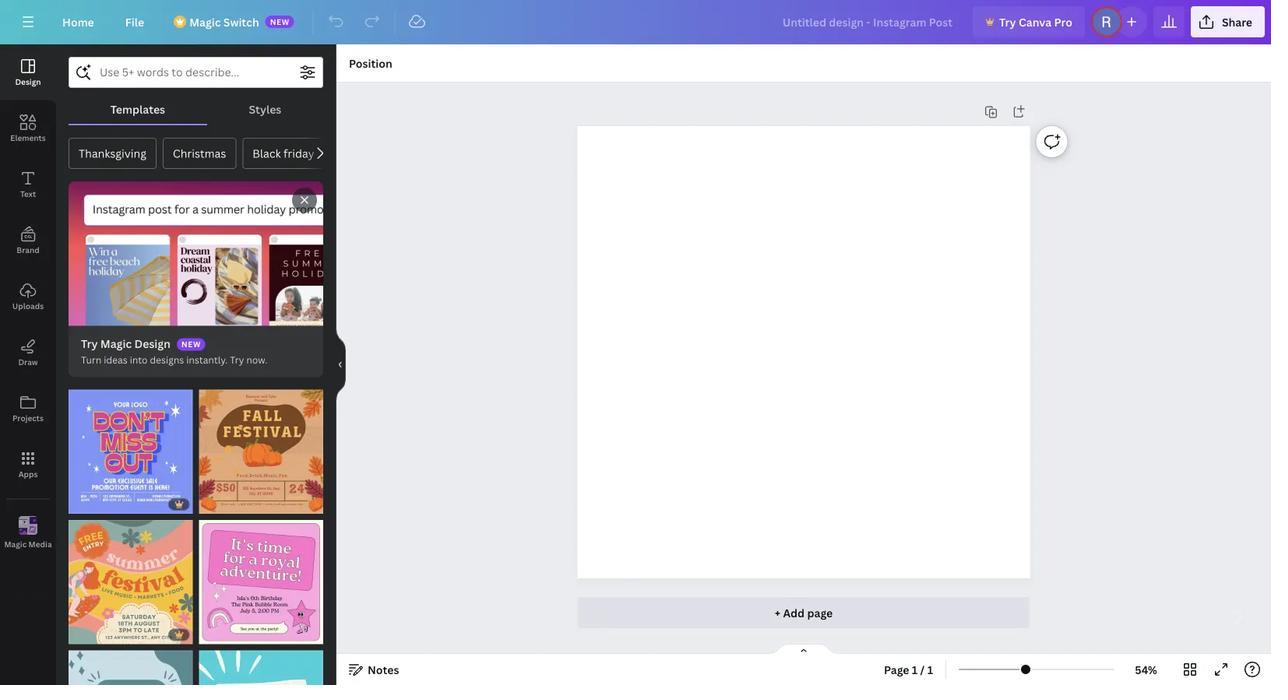 Task type: describe. For each thing, give the bounding box(es) containing it.
1 1 from the left
[[912, 662, 918, 677]]

turn
[[81, 354, 101, 367]]

try magic design
[[81, 337, 170, 351]]

+ add page
[[775, 606, 833, 620]]

position button
[[343, 51, 399, 76]]

birthday instagram post in pink black black retro chic style image
[[199, 520, 323, 645]]

page
[[884, 662, 909, 677]]

file button
[[113, 6, 157, 37]]

file
[[125, 14, 144, 29]]

black friday
[[253, 146, 314, 161]]

brown leaves fall festival instagram post image
[[199, 390, 323, 514]]

blue grand opening announcement instagram post image
[[69, 651, 193, 685]]

share button
[[1191, 6, 1265, 37]]

text
[[20, 188, 36, 199]]

Design title text field
[[770, 6, 967, 37]]

turn ideas into designs instantly. try now.
[[81, 354, 267, 367]]

main menu bar
[[0, 0, 1271, 44]]

projects
[[12, 413, 44, 423]]

magic for magic media
[[4, 539, 27, 550]]

elements button
[[0, 100, 56, 157]]

friday
[[284, 146, 314, 161]]

black
[[253, 146, 281, 161]]

page 1 / 1
[[884, 662, 933, 677]]

page
[[807, 606, 833, 620]]

thanksgiving
[[79, 146, 146, 161]]

canva
[[1019, 14, 1052, 29]]

turquoise modern warning with rays instagram post group
[[199, 641, 323, 685]]

styles
[[249, 102, 281, 116]]

1 vertical spatial new
[[181, 339, 201, 350]]

templates button
[[69, 94, 207, 124]]

magic switch
[[189, 14, 259, 29]]

now.
[[246, 354, 267, 367]]

design inside button
[[15, 76, 41, 87]]

blue & pink bold retro pop sale promotion event instagram square post image
[[69, 390, 193, 514]]

colorful retro summer festival event instagram post image
[[69, 520, 193, 645]]

apps
[[18, 469, 38, 479]]

brand button
[[0, 213, 56, 269]]

home link
[[50, 6, 107, 37]]

magic for magic switch
[[189, 14, 221, 29]]

position
[[349, 56, 392, 70]]

styles button
[[207, 94, 323, 124]]

magic media button
[[0, 506, 56, 562]]

switch
[[223, 14, 259, 29]]

elements
[[10, 132, 46, 143]]

notes button
[[343, 657, 405, 682]]

projects button
[[0, 381, 56, 437]]

add
[[783, 606, 805, 620]]

christmas
[[173, 146, 226, 161]]



Task type: locate. For each thing, give the bounding box(es) containing it.
magic left media
[[4, 539, 27, 550]]

thanksgiving button
[[69, 138, 156, 169]]

1 left /
[[912, 662, 918, 677]]

0 vertical spatial new
[[270, 16, 290, 27]]

magic up the ideas
[[100, 337, 132, 351]]

try left canva
[[999, 14, 1016, 29]]

try for try canva pro
[[999, 14, 1016, 29]]

try canva pro button
[[973, 6, 1085, 37]]

notes
[[368, 662, 399, 677]]

try for try magic design
[[81, 337, 98, 351]]

Use 5+ words to describe... search field
[[100, 58, 292, 87]]

ideas
[[104, 354, 127, 367]]

side panel tab list
[[0, 44, 56, 562]]

0 vertical spatial magic
[[189, 14, 221, 29]]

0 horizontal spatial magic
[[4, 539, 27, 550]]

uploads button
[[0, 269, 56, 325]]

new
[[270, 16, 290, 27], [181, 339, 201, 350]]

2 vertical spatial try
[[230, 354, 244, 367]]

christmas button
[[163, 138, 236, 169]]

pro
[[1054, 14, 1072, 29]]

try canva pro
[[999, 14, 1072, 29]]

1 horizontal spatial magic
[[100, 337, 132, 351]]

colorful retro summer festival event instagram post group
[[69, 511, 193, 645]]

magic left the switch
[[189, 14, 221, 29]]

1 right /
[[927, 662, 933, 677]]

new right the switch
[[270, 16, 290, 27]]

into
[[130, 354, 148, 367]]

designs
[[150, 354, 184, 367]]

design up into
[[134, 337, 170, 351]]

home
[[62, 14, 94, 29]]

1 horizontal spatial new
[[270, 16, 290, 27]]

apps button
[[0, 437, 56, 493]]

2 1 from the left
[[927, 662, 933, 677]]

templates
[[110, 102, 165, 116]]

text button
[[0, 157, 56, 213]]

try
[[999, 14, 1016, 29], [81, 337, 98, 351], [230, 354, 244, 367]]

new inside the main menu bar
[[270, 16, 290, 27]]

show pages image
[[766, 643, 841, 656]]

turquoise modern warning with rays instagram post image
[[199, 651, 323, 685]]

design button
[[0, 44, 56, 100]]

2 vertical spatial magic
[[4, 539, 27, 550]]

1 horizontal spatial design
[[134, 337, 170, 351]]

54% button
[[1121, 657, 1171, 682]]

try up the turn
[[81, 337, 98, 351]]

1 horizontal spatial try
[[230, 354, 244, 367]]

0 horizontal spatial 1
[[912, 662, 918, 677]]

+
[[775, 606, 781, 620]]

/
[[920, 662, 925, 677]]

new up instantly.
[[181, 339, 201, 350]]

54%
[[1135, 662, 1157, 677]]

0 horizontal spatial try
[[81, 337, 98, 351]]

share
[[1222, 14, 1252, 29]]

0 horizontal spatial design
[[15, 76, 41, 87]]

blue grand opening announcement instagram post group
[[69, 641, 193, 685]]

hide image
[[336, 328, 346, 402]]

uploads
[[12, 301, 44, 311]]

blue & pink bold retro pop sale promotion event instagram square post group
[[69, 381, 193, 514]]

try inside button
[[999, 14, 1016, 29]]

magic
[[189, 14, 221, 29], [100, 337, 132, 351], [4, 539, 27, 550]]

brand
[[17, 245, 39, 255]]

canva assistant image
[[1230, 612, 1241, 623]]

1 horizontal spatial 1
[[927, 662, 933, 677]]

magic inside button
[[4, 539, 27, 550]]

0 vertical spatial try
[[999, 14, 1016, 29]]

design up "elements" button
[[15, 76, 41, 87]]

magic inside the main menu bar
[[189, 14, 221, 29]]

1 vertical spatial magic
[[100, 337, 132, 351]]

2 horizontal spatial magic
[[189, 14, 221, 29]]

draw
[[18, 357, 38, 367]]

0 horizontal spatial new
[[181, 339, 201, 350]]

2 horizontal spatial try
[[999, 14, 1016, 29]]

draw button
[[0, 325, 56, 381]]

magic media
[[4, 539, 52, 550]]

1
[[912, 662, 918, 677], [927, 662, 933, 677]]

instagram post for a summer holiday promo image
[[69, 181, 323, 326]]

1 vertical spatial design
[[134, 337, 170, 351]]

brown leaves fall festival instagram post group
[[199, 381, 323, 514]]

try left now.
[[230, 354, 244, 367]]

+ add page button
[[578, 597, 1030, 629]]

0 vertical spatial design
[[15, 76, 41, 87]]

instantly.
[[186, 354, 228, 367]]

design
[[15, 76, 41, 87], [134, 337, 170, 351]]

1 vertical spatial try
[[81, 337, 98, 351]]

black friday button
[[242, 138, 324, 169]]

media
[[29, 539, 52, 550]]

birthday instagram post in pink black black retro chic style group
[[199, 511, 323, 645]]



Task type: vqa. For each thing, say whether or not it's contained in the screenshot.
"NEW" to the bottom
yes



